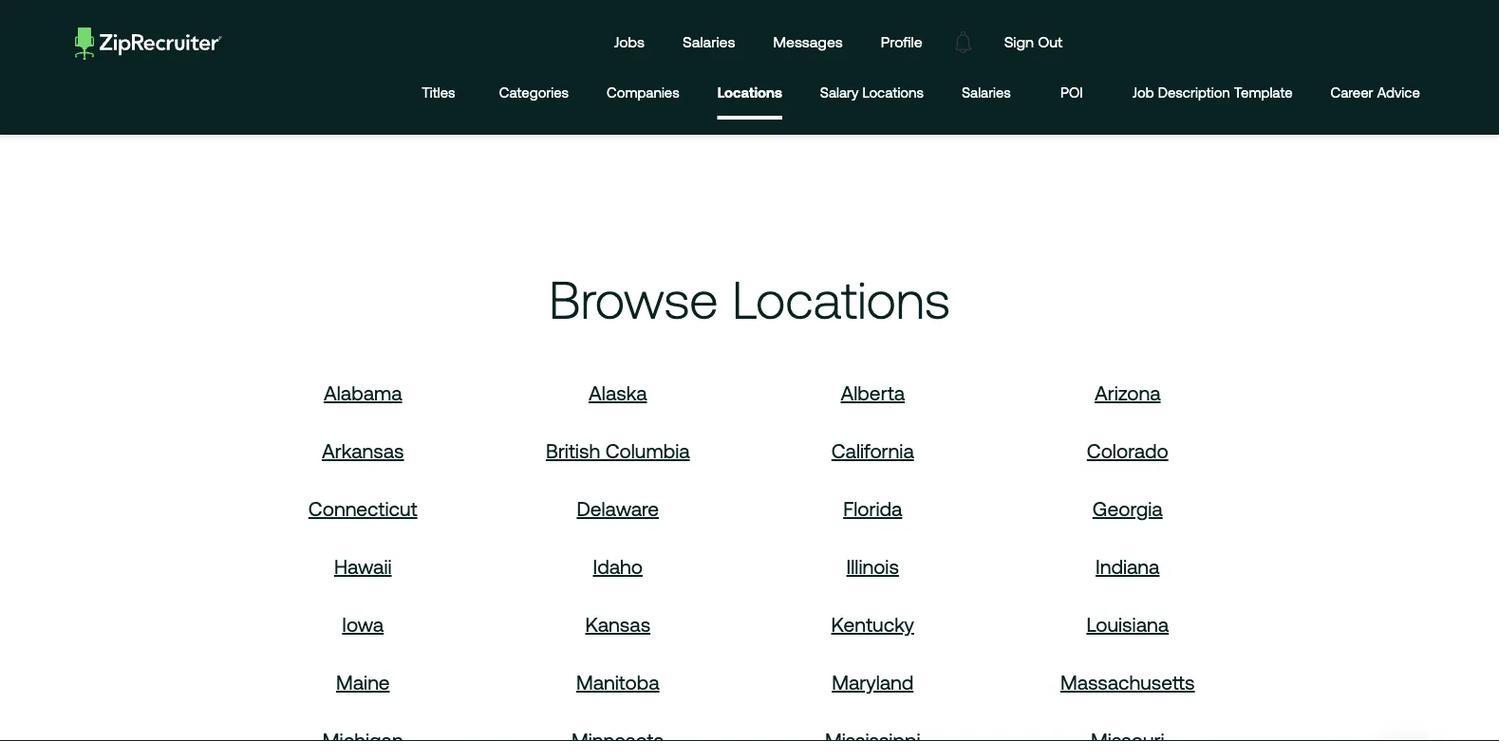 Task type: vqa. For each thing, say whether or not it's contained in the screenshot.
SALES at right
no



Task type: describe. For each thing, give the bounding box(es) containing it.
iowa
[[342, 613, 384, 636]]

connecticut
[[309, 497, 418, 520]]

companies
[[607, 84, 680, 100]]

career advice
[[1331, 84, 1421, 100]]

alabama link
[[324, 382, 402, 404]]

columbia
[[606, 440, 690, 462]]

alberta
[[841, 382, 905, 404]]

british
[[546, 440, 600, 462]]

career advice link
[[1331, 69, 1421, 119]]

job description template
[[1133, 84, 1293, 100]]

salaries inside tabs element
[[962, 84, 1011, 100]]

indiana link
[[1096, 555, 1160, 578]]

arkansas link
[[322, 440, 404, 462]]

manitoba link
[[576, 671, 660, 694]]

british columbia
[[546, 440, 690, 462]]

georgia link
[[1093, 497, 1163, 520]]

locations link
[[718, 69, 782, 116]]

idaho
[[593, 555, 643, 578]]

browse locations
[[549, 270, 950, 329]]

profile
[[881, 33, 923, 51]]

poi
[[1061, 84, 1083, 100]]

delaware
[[577, 497, 659, 520]]

poi link
[[1049, 69, 1095, 119]]

salary
[[820, 84, 859, 100]]

sign out link
[[990, 15, 1077, 69]]

messages link
[[759, 15, 857, 69]]

profile link
[[867, 15, 937, 69]]

titles link
[[416, 69, 461, 119]]

massachusetts link
[[1061, 671, 1195, 694]]

alberta link
[[841, 382, 905, 404]]

manitoba
[[576, 671, 660, 694]]

template
[[1234, 84, 1293, 100]]

illinois
[[847, 555, 899, 578]]

arkansas
[[322, 440, 404, 462]]

maine link
[[336, 671, 390, 694]]

delaware link
[[577, 497, 659, 520]]

locations for browse locations
[[733, 270, 950, 329]]

idaho link
[[593, 555, 643, 578]]

arizona link
[[1095, 382, 1161, 404]]

salary locations link
[[820, 69, 924, 119]]

louisiana link
[[1087, 613, 1169, 636]]

sign
[[1004, 33, 1034, 51]]

alaska link
[[589, 382, 647, 404]]

california
[[832, 440, 914, 462]]

categories link
[[499, 69, 569, 119]]

description
[[1158, 84, 1231, 100]]



Task type: locate. For each thing, give the bounding box(es) containing it.
companies link
[[607, 69, 680, 119]]

main element
[[60, 15, 1440, 69]]

salary locations
[[820, 84, 924, 100]]

jobs link
[[600, 15, 659, 69]]

0 vertical spatial salaries
[[683, 33, 735, 51]]

1 horizontal spatial salaries
[[962, 84, 1011, 100]]

arizona
[[1095, 382, 1161, 404]]

sign out
[[1004, 33, 1063, 51]]

maryland link
[[832, 671, 914, 694]]

salaries link down notifications icon
[[962, 69, 1011, 119]]

salaries down notifications icon
[[962, 84, 1011, 100]]

ziprecruiter image
[[75, 27, 222, 60]]

titles
[[422, 84, 455, 100]]

louisiana
[[1087, 613, 1169, 636]]

maryland
[[832, 671, 914, 694]]

kentucky
[[831, 613, 914, 636]]

hawaii
[[334, 555, 392, 578]]

job
[[1133, 84, 1155, 100]]

salaries link right jobs link
[[669, 15, 750, 69]]

notifications image
[[942, 20, 985, 64]]

tabs element
[[416, 69, 1440, 119]]

california link
[[832, 440, 914, 462]]

florida
[[843, 497, 903, 520]]

0 horizontal spatial salaries link
[[669, 15, 750, 69]]

colorado link
[[1087, 440, 1169, 462]]

salaries inside main element
[[683, 33, 735, 51]]

georgia
[[1093, 497, 1163, 520]]

messages
[[773, 33, 843, 51]]

alaska
[[589, 382, 647, 404]]

out
[[1038, 33, 1063, 51]]

connecticut link
[[309, 497, 418, 520]]

career
[[1331, 84, 1374, 100]]

salaries
[[683, 33, 735, 51], [962, 84, 1011, 100]]

florida link
[[843, 497, 903, 520]]

1 vertical spatial salaries
[[962, 84, 1011, 100]]

salaries up locations link
[[683, 33, 735, 51]]

indiana
[[1096, 555, 1160, 578]]

kentucky link
[[831, 613, 914, 636]]

jobs
[[614, 33, 645, 51]]

british columbia link
[[546, 440, 690, 462]]

iowa link
[[342, 613, 384, 636]]

job description template link
[[1133, 69, 1293, 119]]

alabama
[[324, 382, 402, 404]]

maine
[[336, 671, 390, 694]]

browse
[[549, 270, 718, 329]]

kansas link
[[585, 613, 651, 636]]

categories
[[499, 84, 569, 100]]

salaries link
[[669, 15, 750, 69], [962, 69, 1011, 119]]

kansas
[[585, 613, 651, 636]]

1 horizontal spatial salaries link
[[962, 69, 1011, 119]]

0 horizontal spatial salaries
[[683, 33, 735, 51]]

hawaii link
[[334, 555, 392, 578]]

colorado
[[1087, 440, 1169, 462]]

locations for salary locations
[[863, 84, 924, 100]]

illinois link
[[847, 555, 899, 578]]

advice
[[1377, 84, 1421, 100]]

massachusetts
[[1061, 671, 1195, 694]]

locations
[[718, 84, 782, 100], [863, 84, 924, 100], [733, 270, 950, 329]]



